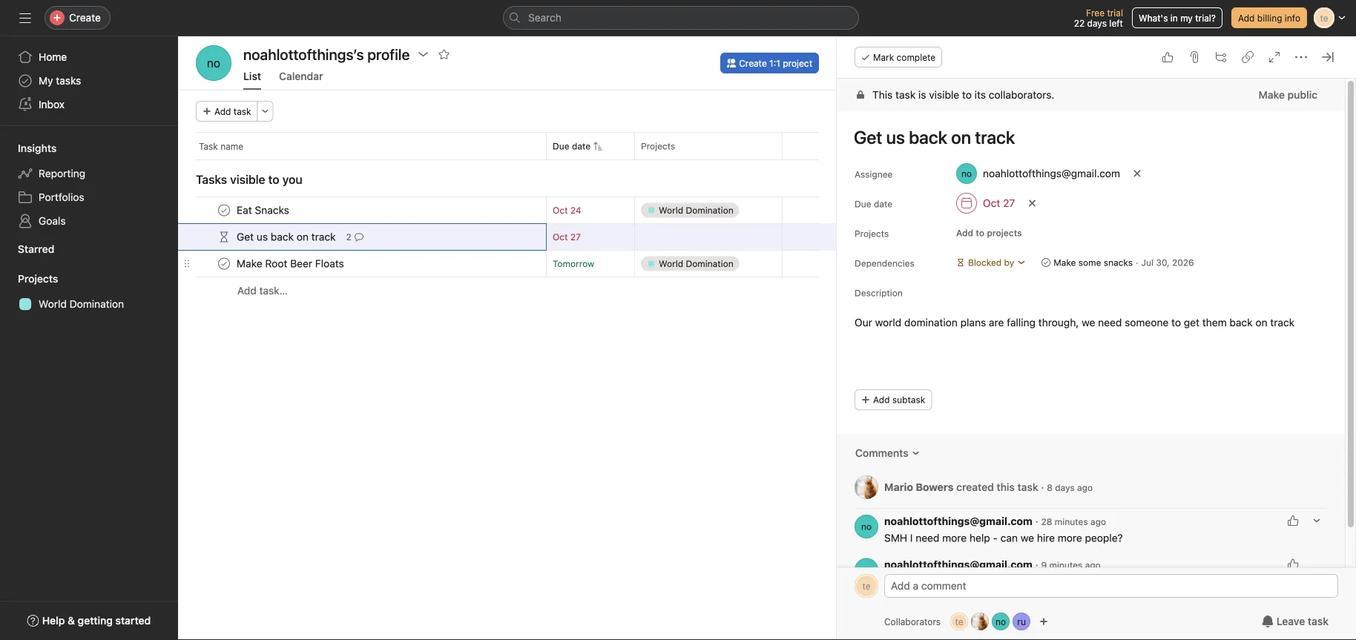 Task type: locate. For each thing, give the bounding box(es) containing it.
copy task link image
[[1243, 51, 1254, 63]]

show options image
[[417, 48, 429, 60], [1313, 517, 1322, 526]]

due left "ascending" image
[[553, 141, 570, 151]]

1 horizontal spatial 27
[[1004, 197, 1016, 209]]

starred button
[[0, 242, 54, 257]]

no
[[207, 56, 221, 70], [862, 522, 872, 532], [996, 617, 1007, 627]]

oct 27 down oct 24
[[553, 232, 581, 242]]

add left billing
[[1239, 13, 1256, 23]]

0 horizontal spatial visible
[[230, 173, 265, 187]]

ago
[[1078, 483, 1093, 493], [1091, 517, 1107, 527], [1086, 560, 1101, 571]]

0 vertical spatial make
[[1259, 89, 1286, 101]]

create left 1:1
[[739, 58, 767, 68]]

inbox link
[[9, 93, 169, 117]]

i
[[911, 532, 913, 544]]

0 vertical spatial te button
[[855, 575, 879, 598]]

add task… button
[[238, 283, 288, 299]]

add for add to projects
[[957, 228, 974, 238]]

noahlottofthings@gmail.com link down help
[[885, 559, 1033, 571]]

oct down oct 24
[[553, 232, 568, 242]]

trial
[[1108, 7, 1124, 18]]

· left "8"
[[1042, 481, 1045, 493]]

0 vertical spatial create
[[69, 12, 101, 24]]

create
[[69, 12, 101, 24], [739, 58, 767, 68]]

oct inside "row"
[[553, 205, 568, 216]]

add up task name
[[215, 106, 231, 117]]

1 vertical spatial days
[[1056, 483, 1075, 493]]

0 vertical spatial noahlottofthings@gmail.com
[[984, 167, 1121, 180]]

days inside free trial 22 days left
[[1088, 18, 1107, 28]]

1 horizontal spatial mb button
[[972, 613, 990, 631]]

ago up people? at the right of page
[[1091, 517, 1107, 527]]

1 vertical spatial need
[[916, 532, 940, 544]]

0 vertical spatial show options image
[[417, 48, 429, 60]]

noahlottofthings@gmail.com
[[984, 167, 1121, 180], [885, 516, 1033, 528], [885, 559, 1033, 571]]

days right 22
[[1088, 18, 1107, 28]]

search
[[529, 12, 562, 24]]

no left ru
[[996, 617, 1007, 627]]

1 horizontal spatial need
[[1099, 317, 1123, 329]]

task for add
[[234, 106, 251, 117]]

minutes
[[1055, 517, 1089, 527], [1050, 560, 1083, 571]]

plans
[[961, 317, 987, 329]]

task right leave
[[1309, 616, 1329, 628]]

mb
[[860, 482, 874, 493], [974, 617, 987, 627]]

task for this
[[896, 89, 916, 101]]

2 vertical spatial ago
[[1086, 560, 1101, 571]]

27 down 24
[[571, 232, 581, 242]]

projects right "ascending" image
[[641, 141, 676, 151]]

28
[[1042, 517, 1053, 527]]

show options image up show options image
[[1313, 517, 1322, 526]]

main content
[[837, 79, 1346, 609]]

collaborators.
[[989, 89, 1055, 101]]

0 horizontal spatial show options image
[[417, 48, 429, 60]]

2 vertical spatial noahlottofthings@gmail.com
[[885, 559, 1033, 571]]

mark complete button
[[855, 47, 943, 68]]

0 horizontal spatial projects
[[18, 273, 58, 285]]

project
[[783, 58, 813, 68]]

0 vertical spatial 27
[[1004, 197, 1016, 209]]

0 vertical spatial minutes
[[1055, 517, 1089, 527]]

add left task…
[[238, 285, 257, 297]]

2 vertical spatial no
[[996, 617, 1007, 627]]

insights element
[[0, 135, 178, 236]]

noahlottofthings@gmail.com link up help
[[885, 516, 1033, 528]]

help & getting started button
[[18, 608, 161, 635]]

some
[[1079, 258, 1102, 268]]

0 vertical spatial ago
[[1078, 483, 1093, 493]]

0 likes. click to like this task image
[[1162, 51, 1174, 63], [1288, 515, 1300, 527], [1288, 559, 1300, 570]]

add task… tree grid
[[178, 197, 837, 304]]

this task is visible to its collaborators.
[[873, 89, 1055, 101]]

Make Root Beer Floats text field
[[234, 256, 349, 271]]

27 left clear due date icon
[[1004, 197, 1016, 209]]

add billing info
[[1239, 13, 1301, 23]]

0 horizontal spatial mb
[[860, 482, 874, 493]]

1 vertical spatial noahlottofthings@gmail.com link
[[885, 559, 1033, 571]]

1 vertical spatial no button
[[993, 613, 1010, 631]]

mb button
[[855, 476, 879, 500], [972, 613, 990, 631]]

0 vertical spatial te
[[863, 581, 871, 592]]

· left 28
[[1036, 516, 1039, 528]]

ago inside noahlottofthings@gmail.com · 28 minutes ago
[[1091, 517, 1107, 527]]

days
[[1088, 18, 1107, 28], [1056, 483, 1075, 493]]

oct left 24
[[553, 205, 568, 216]]

1 horizontal spatial visible
[[930, 89, 960, 101]]

1 vertical spatial create
[[739, 58, 767, 68]]

oct
[[984, 197, 1001, 209], [553, 205, 568, 216], [553, 232, 568, 242]]

tomorrow row
[[178, 250, 837, 278]]

create inside button
[[739, 58, 767, 68]]

oct for eat snacks cell
[[553, 205, 568, 216]]

1 horizontal spatial days
[[1088, 18, 1107, 28]]

1 vertical spatial ·
[[1036, 516, 1039, 528]]

mario
[[885, 481, 914, 493]]

make inside button
[[1259, 89, 1286, 101]]

1 horizontal spatial no button
[[993, 613, 1010, 631]]

1 vertical spatial minutes
[[1050, 560, 1083, 571]]

getting
[[78, 615, 113, 627]]

close details image
[[1323, 51, 1335, 63]]

0 horizontal spatial need
[[916, 532, 940, 544]]

oct inside dropdown button
[[984, 197, 1001, 209]]

collaborators
[[885, 617, 941, 627]]

tasks
[[196, 173, 227, 187]]

0 vertical spatial days
[[1088, 18, 1107, 28]]

add up blocked at the right top of the page
[[957, 228, 974, 238]]

te
[[863, 581, 871, 592], [956, 617, 964, 627]]

days inside mario bowers created this task · 8 days ago
[[1056, 483, 1075, 493]]

need right i
[[916, 532, 940, 544]]

task name
[[199, 141, 244, 151]]

0 vertical spatial no
[[207, 56, 221, 70]]

need left 'someone'
[[1099, 317, 1123, 329]]

noahlottofthings@gmail.com up help
[[885, 516, 1033, 528]]

projects up dependencies
[[855, 229, 889, 239]]

task
[[896, 89, 916, 101], [234, 106, 251, 117], [1018, 481, 1039, 493], [1309, 616, 1329, 628]]

te for bottom te button
[[956, 617, 964, 627]]

reporting
[[39, 167, 85, 180]]

0 horizontal spatial due
[[553, 141, 570, 151]]

1 horizontal spatial due date
[[855, 199, 893, 209]]

row containing task name
[[178, 132, 837, 160]]

0 horizontal spatial date
[[572, 141, 591, 151]]

1 vertical spatial te
[[956, 617, 964, 627]]

add for add subtask
[[874, 395, 890, 405]]

ago inside "noahlottofthings@gmail.com · 9 minutes ago"
[[1086, 560, 1101, 571]]

list link
[[243, 70, 261, 90]]

more right hire
[[1058, 532, 1083, 544]]

projects inside main content
[[855, 229, 889, 239]]

date down assignee
[[874, 199, 893, 209]]

more actions for this task image
[[1296, 51, 1308, 63]]

is
[[919, 89, 927, 101]]

can
[[1001, 532, 1018, 544]]

add inside add subtask button
[[874, 395, 890, 405]]

tomorrow
[[553, 259, 595, 269]]

due down assignee
[[855, 199, 872, 209]]

add
[[1239, 13, 1256, 23], [215, 106, 231, 117], [957, 228, 974, 238], [238, 285, 257, 297], [874, 395, 890, 405]]

1 horizontal spatial oct 27
[[984, 197, 1016, 209]]

0 horizontal spatial te button
[[855, 575, 879, 598]]

noahlottofthings@gmail.com link
[[885, 516, 1033, 528], [885, 559, 1033, 571]]

mb button left mario
[[855, 476, 879, 500]]

noahlottofthings@gmail.com up clear due date icon
[[984, 167, 1121, 180]]

ago right "8"
[[1078, 483, 1093, 493]]

row containing 2
[[178, 223, 837, 251]]

make root beer floats cell
[[178, 250, 547, 278]]

add inside add billing info button
[[1239, 13, 1256, 23]]

projects
[[987, 228, 1023, 238]]

minutes inside noahlottofthings@gmail.com · 28 minutes ago
[[1055, 517, 1089, 527]]

0 vertical spatial date
[[572, 141, 591, 151]]

27 inside oct 27 dropdown button
[[1004, 197, 1016, 209]]

· for noahlottofthings@gmail.com · 9 minutes ago
[[1036, 559, 1039, 571]]

ascending image
[[594, 142, 603, 151]]

due date left "ascending" image
[[553, 141, 591, 151]]

search list box
[[503, 6, 860, 30]]

1 horizontal spatial te
[[956, 617, 964, 627]]

0 horizontal spatial more
[[943, 532, 967, 544]]

0 vertical spatial due
[[553, 141, 570, 151]]

1 horizontal spatial mb
[[974, 617, 987, 627]]

add subtask image
[[1216, 51, 1228, 63]]

1 vertical spatial show options image
[[1313, 517, 1322, 526]]

to left projects
[[976, 228, 985, 238]]

0 vertical spatial due date
[[553, 141, 591, 151]]

0 vertical spatial oct 27
[[984, 197, 1016, 209]]

0 horizontal spatial due date
[[553, 141, 591, 151]]

due date
[[553, 141, 591, 151], [855, 199, 893, 209]]

ago for noahlottofthings@gmail.com · 9 minutes ago
[[1086, 560, 1101, 571]]

free trial 22 days left
[[1075, 7, 1124, 28]]

make left public
[[1259, 89, 1286, 101]]

domination
[[905, 317, 958, 329]]

comments
[[856, 447, 909, 459]]

add for add task…
[[238, 285, 257, 297]]

add to projects
[[957, 228, 1023, 238]]

1 vertical spatial 27
[[571, 232, 581, 242]]

0 horizontal spatial we
[[1021, 532, 1035, 544]]

1 horizontal spatial no
[[862, 522, 872, 532]]

task left more actions icon in the left of the page
[[234, 106, 251, 117]]

more left help
[[943, 532, 967, 544]]

more actions image
[[261, 107, 270, 116]]

no button left ru
[[993, 613, 1010, 631]]

1 horizontal spatial due
[[855, 199, 872, 209]]

task left is
[[896, 89, 916, 101]]

what's
[[1139, 13, 1169, 23]]

0 horizontal spatial no button
[[855, 515, 879, 539]]

minutes inside "noahlottofthings@gmail.com · 9 minutes ago"
[[1050, 560, 1083, 571]]

main content containing this task is visible to its collaborators.
[[837, 79, 1346, 609]]

add or remove collaborators image
[[1040, 618, 1049, 626]]

noahlottofthings@gmail.com · 9 minutes ago
[[885, 559, 1101, 571]]

oct 24
[[553, 205, 582, 216]]

24
[[571, 205, 582, 216]]

ago inside mario bowers created this task · 8 days ago
[[1078, 483, 1093, 493]]

description
[[855, 288, 903, 298]]

no left list
[[207, 56, 221, 70]]

0 vertical spatial visible
[[930, 89, 960, 101]]

jul
[[1142, 258, 1154, 268]]

1 vertical spatial mb
[[974, 617, 987, 627]]

2 noahlottofthings@gmail.com link from the top
[[885, 559, 1033, 571]]

add inside add task… row
[[238, 285, 257, 297]]

1 vertical spatial 0 likes. click to like this task image
[[1288, 515, 1300, 527]]

1 vertical spatial noahlottofthings@gmail.com
[[885, 516, 1033, 528]]

no button left smh
[[855, 515, 879, 539]]

1 vertical spatial ago
[[1091, 517, 1107, 527]]

noahlottofthings@gmail.com for noahlottofthings@gmail.com · 28 minutes ago
[[885, 516, 1033, 528]]

we right 'can'
[[1021, 532, 1035, 544]]

add task
[[215, 106, 251, 117]]

oct up add to projects button
[[984, 197, 1001, 209]]

0 vertical spatial noahlottofthings@gmail.com link
[[885, 516, 1033, 528]]

1 horizontal spatial create
[[739, 58, 767, 68]]

2 horizontal spatial projects
[[855, 229, 889, 239]]

make public button
[[1250, 82, 1328, 108]]

insights button
[[0, 141, 57, 156]]

0 horizontal spatial create
[[69, 12, 101, 24]]

minutes right 9
[[1050, 560, 1083, 571]]

get us back on track dialog
[[837, 36, 1357, 641]]

full screen image
[[1269, 51, 1281, 63]]

0 vertical spatial we
[[1082, 317, 1096, 329]]

noahlottofthings@gmail.com link for noahlottofthings@gmail.com · 28 minutes ago
[[885, 516, 1033, 528]]

projects element
[[0, 266, 178, 319]]

visible right is
[[930, 89, 960, 101]]

row
[[178, 132, 837, 160], [196, 159, 819, 160], [178, 223, 837, 251]]

mb left mario
[[860, 482, 874, 493]]

ago down people? at the right of page
[[1086, 560, 1101, 571]]

mario bowers link
[[885, 481, 954, 493]]

0 horizontal spatial oct 27
[[553, 232, 581, 242]]

1 horizontal spatial projects
[[641, 141, 676, 151]]

mb left ru
[[974, 617, 987, 627]]

1 horizontal spatial date
[[874, 199, 893, 209]]

1 vertical spatial date
[[874, 199, 893, 209]]

1 vertical spatial oct 27
[[553, 232, 581, 242]]

2 horizontal spatial no
[[996, 617, 1007, 627]]

name
[[221, 141, 244, 151]]

create up the home link at the left
[[69, 12, 101, 24]]

· left 9
[[1036, 559, 1039, 571]]

2 vertical spatial projects
[[18, 273, 58, 285]]

we right through,
[[1082, 317, 1096, 329]]

2 vertical spatial ·
[[1036, 559, 1039, 571]]

minutes for noahlottofthings@gmail.com · 28 minutes ago
[[1055, 517, 1089, 527]]

create for create
[[69, 12, 101, 24]]

0 likes. click to like this task image for noahlottofthings@gmail.com · 9 minutes ago
[[1288, 559, 1300, 570]]

add left subtask
[[874, 395, 890, 405]]

2 button
[[343, 230, 367, 245]]

due date down assignee
[[855, 199, 893, 209]]

visible up eat snacks text field
[[230, 173, 265, 187]]

goals
[[39, 215, 66, 227]]

0 horizontal spatial make
[[1054, 258, 1077, 268]]

add task…
[[238, 285, 288, 297]]

oct 27 up projects
[[984, 197, 1016, 209]]

1 horizontal spatial more
[[1058, 532, 1083, 544]]

world
[[39, 298, 67, 310]]

days right "8"
[[1056, 483, 1075, 493]]

to
[[963, 89, 972, 101], [268, 173, 280, 187], [976, 228, 985, 238], [1172, 317, 1182, 329]]

1 vertical spatial we
[[1021, 532, 1035, 544]]

1 vertical spatial due date
[[855, 199, 893, 209]]

ago for noahlottofthings@gmail.com · 28 minutes ago
[[1091, 517, 1107, 527]]

create inside popup button
[[69, 12, 101, 24]]

date left "ascending" image
[[572, 141, 591, 151]]

complete
[[897, 52, 936, 62]]

mb inside main content
[[860, 482, 874, 493]]

noahlottofthings@gmail.com for noahlottofthings@gmail.com
[[984, 167, 1121, 180]]

add inside add to projects button
[[957, 228, 974, 238]]

minutes right 28
[[1055, 517, 1089, 527]]

1 horizontal spatial show options image
[[1313, 517, 1322, 526]]

my
[[1181, 13, 1194, 23]]

0 vertical spatial mb button
[[855, 476, 879, 500]]

make left some
[[1054, 258, 1077, 268]]

1 horizontal spatial te button
[[951, 613, 969, 631]]

due inside get us back on track dialog
[[855, 199, 872, 209]]

started
[[116, 615, 151, 627]]

projects up world on the left top
[[18, 273, 58, 285]]

0 horizontal spatial mb button
[[855, 476, 879, 500]]

date inside main content
[[874, 199, 893, 209]]

through,
[[1039, 317, 1080, 329]]

create for create 1:1 project
[[739, 58, 767, 68]]

0 horizontal spatial 27
[[571, 232, 581, 242]]

get us back on track cell
[[178, 223, 547, 251]]

mb button left ru
[[972, 613, 990, 631]]

show options image
[[1313, 560, 1322, 569]]

te for the topmost te button
[[863, 581, 871, 592]]

add for add task
[[215, 106, 231, 117]]

1 vertical spatial make
[[1054, 258, 1077, 268]]

noahlottofthings@gmail.com down help
[[885, 559, 1033, 571]]

2 vertical spatial 0 likes. click to like this task image
[[1288, 559, 1300, 570]]

track
[[1271, 317, 1295, 329]]

1 vertical spatial due
[[855, 199, 872, 209]]

1 horizontal spatial make
[[1259, 89, 1286, 101]]

0 horizontal spatial days
[[1056, 483, 1075, 493]]

0 horizontal spatial te
[[863, 581, 871, 592]]

Completed checkbox
[[215, 202, 233, 219]]

1 horizontal spatial we
[[1082, 317, 1096, 329]]

created
[[957, 481, 995, 493]]

1 noahlottofthings@gmail.com link from the top
[[885, 516, 1033, 528]]

by
[[1005, 258, 1015, 268]]

we
[[1082, 317, 1096, 329], [1021, 532, 1035, 544]]

add task… row
[[178, 277, 837, 304]]

task for leave
[[1309, 616, 1329, 628]]

you
[[283, 173, 303, 187]]

1 vertical spatial no
[[862, 522, 872, 532]]

oct 24 row
[[178, 197, 837, 224]]

no left smh
[[862, 522, 872, 532]]

noahlottofthings@gmail.com inside dropdown button
[[984, 167, 1121, 180]]

1 vertical spatial projects
[[855, 229, 889, 239]]

0 vertical spatial mb
[[860, 482, 874, 493]]

1 vertical spatial te button
[[951, 613, 969, 631]]

reporting link
[[9, 162, 169, 186]]

show options image left add to starred icon
[[417, 48, 429, 60]]

tasks visible to you
[[196, 173, 303, 187]]



Task type: describe. For each thing, give the bounding box(es) containing it.
0 vertical spatial projects
[[641, 141, 676, 151]]

create button
[[45, 6, 111, 30]]

add for add billing info
[[1239, 13, 1256, 23]]

free
[[1087, 7, 1105, 18]]

Completed checkbox
[[215, 255, 233, 273]]

to left its
[[963, 89, 972, 101]]

0 vertical spatial need
[[1099, 317, 1123, 329]]

someone
[[1125, 317, 1169, 329]]

task
[[199, 141, 218, 151]]

dependencies image
[[218, 231, 230, 243]]

my tasks link
[[9, 69, 169, 93]]

visible inside main content
[[930, 89, 960, 101]]

trial?
[[1196, 13, 1217, 23]]

oct 27 inside add task… tree grid
[[553, 232, 581, 242]]

what's in my trial?
[[1139, 13, 1217, 23]]

22
[[1075, 18, 1085, 28]]

smh i need more help - can we hire more people?
[[885, 532, 1124, 544]]

bowers
[[916, 481, 954, 493]]

world domination
[[39, 298, 124, 310]]

1 vertical spatial visible
[[230, 173, 265, 187]]

-
[[994, 532, 998, 544]]

main content inside get us back on track dialog
[[837, 79, 1346, 609]]

attachments: add a file to this task, get us back on track image
[[1189, 51, 1201, 63]]

info
[[1286, 13, 1301, 23]]

to left get on the right
[[1172, 317, 1182, 329]]

calendar
[[279, 70, 323, 82]]

leave task
[[1277, 616, 1329, 628]]

1 more from the left
[[943, 532, 967, 544]]

ru button
[[1013, 613, 1031, 631]]

mario bowers created this task · 8 days ago
[[885, 481, 1093, 493]]

help
[[42, 615, 65, 627]]

to left you
[[268, 173, 280, 187]]

snacks
[[1104, 258, 1133, 268]]

this
[[873, 89, 893, 101]]

my
[[39, 75, 53, 87]]

30,
[[1157, 258, 1170, 268]]

help
[[970, 532, 991, 544]]

our
[[855, 317, 873, 329]]

due date inside get us back on track dialog
[[855, 199, 893, 209]]

create 1:1 project
[[739, 58, 813, 68]]

get
[[1185, 317, 1200, 329]]

mark
[[874, 52, 895, 62]]

hire
[[1038, 532, 1056, 544]]

27 inside add task… tree grid
[[571, 232, 581, 242]]

create 1:1 project button
[[721, 53, 819, 73]]

mark complete
[[874, 52, 936, 62]]

what's in my trial? button
[[1133, 7, 1223, 28]]

we for through,
[[1082, 317, 1096, 329]]

my tasks
[[39, 75, 81, 87]]

oct 27 button
[[950, 190, 1022, 217]]

home
[[39, 51, 67, 63]]

them
[[1203, 317, 1228, 329]]

world
[[876, 317, 902, 329]]

noahlottofthings@gmail.com link for noahlottofthings@gmail.com · 9 minutes ago
[[885, 559, 1033, 571]]

comments button
[[846, 440, 931, 467]]

falling
[[1007, 317, 1036, 329]]

add subtask
[[874, 395, 926, 405]]

dependencies
[[855, 258, 915, 269]]

assignee
[[855, 169, 893, 180]]

2
[[346, 232, 352, 242]]

0 likes. click to like this task image for noahlottofthings@gmail.com · 28 minutes ago
[[1288, 515, 1300, 527]]

its
[[975, 89, 987, 101]]

0 vertical spatial ·
[[1042, 481, 1045, 493]]

linked projects for get us back on track cell
[[635, 223, 783, 251]]

make some snacks
[[1054, 258, 1133, 268]]

people?
[[1086, 532, 1124, 544]]

add to projects button
[[950, 223, 1029, 243]]

minutes for noahlottofthings@gmail.com · 9 minutes ago
[[1050, 560, 1083, 571]]

back
[[1230, 317, 1253, 329]]

clear due date image
[[1028, 199, 1037, 208]]

add to starred image
[[438, 48, 450, 60]]

are
[[989, 317, 1005, 329]]

eat snacks cell
[[178, 197, 547, 224]]

list
[[243, 70, 261, 82]]

make for make public
[[1259, 89, 1286, 101]]

world domination link
[[9, 292, 169, 316]]

domination
[[70, 298, 124, 310]]

starred
[[18, 243, 54, 255]]

0 horizontal spatial no
[[207, 56, 221, 70]]

completed image
[[215, 202, 233, 219]]

0 vertical spatial no button
[[855, 515, 879, 539]]

Get us back on track text field
[[234, 230, 340, 245]]

task…
[[259, 285, 288, 297]]

inbox
[[39, 98, 65, 111]]

remove assignee image
[[1133, 169, 1142, 178]]

projects inside projects dropdown button
[[18, 273, 58, 285]]

Eat Snacks text field
[[234, 203, 294, 218]]

1 vertical spatial mb button
[[972, 613, 990, 631]]

blocked by
[[969, 258, 1015, 268]]

&
[[68, 615, 75, 627]]

we for can
[[1021, 532, 1035, 544]]

9
[[1042, 560, 1047, 571]]

completed image
[[215, 255, 233, 273]]

blocked
[[969, 258, 1002, 268]]

left
[[1110, 18, 1124, 28]]

Task Name text field
[[845, 120, 1328, 154]]

2026
[[1173, 258, 1195, 268]]

add subtask button
[[855, 390, 933, 410]]

to inside button
[[976, 228, 985, 238]]

2 more from the left
[[1058, 532, 1083, 544]]

noahlottofthings@gmail.com for noahlottofthings@gmail.com · 9 minutes ago
[[885, 559, 1033, 571]]

insights
[[18, 142, 57, 154]]

0 vertical spatial 0 likes. click to like this task image
[[1162, 51, 1174, 63]]

oct for get us back on track cell
[[553, 232, 568, 242]]

ru
[[1018, 617, 1027, 627]]

leave task button
[[1253, 609, 1339, 635]]

add task button
[[196, 101, 258, 122]]

task left "8"
[[1018, 481, 1039, 493]]

8
[[1048, 483, 1053, 493]]

home link
[[9, 45, 169, 69]]

this
[[997, 481, 1015, 493]]

1:1
[[770, 58, 781, 68]]

make for make some snacks
[[1054, 258, 1077, 268]]

hide sidebar image
[[19, 12, 31, 24]]

noahlottofthings@gmail.com button
[[950, 160, 1128, 187]]

public
[[1288, 89, 1318, 101]]

oct 27 inside dropdown button
[[984, 197, 1016, 209]]

global element
[[0, 36, 178, 125]]

· for noahlottofthings@gmail.com · 28 minutes ago
[[1036, 516, 1039, 528]]



Task type: vqa. For each thing, say whether or not it's contained in the screenshot.
Bold icon
no



